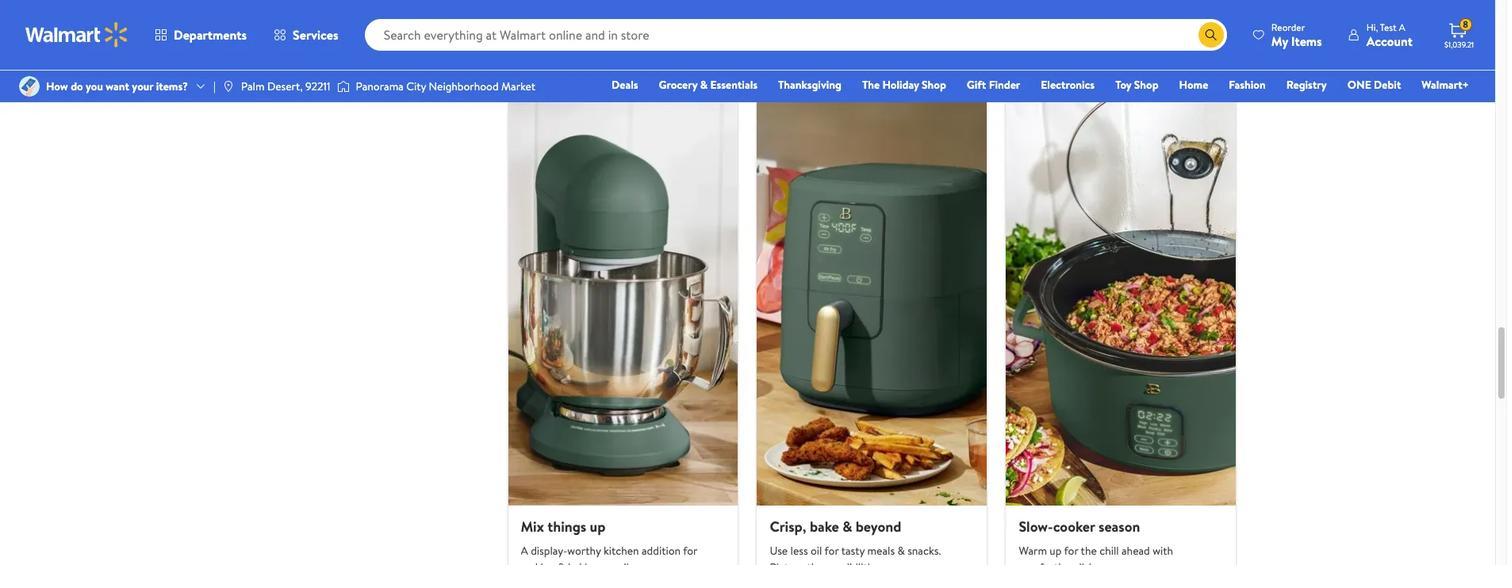 Task type: vqa. For each thing, say whether or not it's contained in the screenshot.
the Video games link
no



Task type: describe. For each thing, give the bounding box(es) containing it.
goodies.
[[602, 560, 642, 566]]

thanksgiving link
[[771, 76, 849, 94]]

things
[[547, 518, 586, 537]]

the holiday shop link
[[855, 76, 953, 94]]

comforting
[[1019, 560, 1073, 566]]

toy shop
[[1115, 77, 1159, 93]]

meals
[[867, 543, 895, 559]]

how
[[46, 78, 68, 94]]

you
[[86, 78, 103, 94]]

picture
[[770, 560, 805, 566]]

thanksgiving
[[778, 77, 842, 93]]

my
[[1271, 32, 1288, 50]]

desert,
[[267, 78, 303, 94]]

display-
[[531, 543, 567, 559]]

8 $1,039.21
[[1444, 18, 1474, 50]]

mix things up list item
[[499, 98, 748, 566]]

electronics link
[[1034, 76, 1102, 94]]

test
[[1380, 20, 1397, 34]]

home link
[[1172, 76, 1215, 94]]

toy
[[1115, 77, 1132, 93]]

the
[[862, 77, 880, 93]]

deals
[[612, 77, 638, 93]]

items
[[1291, 32, 1322, 50]]

addition
[[642, 543, 681, 559]]

hi,
[[1366, 20, 1378, 34]]

warm
[[1019, 543, 1047, 559]]

palm
[[241, 78, 265, 94]]

chill
[[1100, 543, 1119, 559]]

use
[[770, 543, 788, 559]]

& inside mix things up a display-worthy kitchen addition for making & baking goodies.
[[558, 560, 565, 566]]

gift finder
[[967, 77, 1020, 93]]

services
[[293, 26, 338, 44]]

toy shop link
[[1108, 76, 1166, 94]]

2 horizontal spatial shop
[[1134, 77, 1159, 93]]

kitchen
[[604, 543, 639, 559]]

registry link
[[1279, 76, 1334, 94]]

beyond
[[856, 518, 901, 537]]

panorama
[[356, 78, 404, 94]]

0 horizontal spatial shop
[[508, 63, 543, 85]]

slow-
[[1019, 518, 1053, 537]]

grocery & essentials
[[659, 77, 758, 93]]

shop the shade
[[508, 63, 614, 85]]

Search search field
[[365, 19, 1227, 51]]

bake
[[810, 518, 839, 537]]

how do you want your items?
[[46, 78, 188, 94]]

walmart+
[[1422, 77, 1469, 93]]

92211
[[305, 78, 330, 94]]

0 horizontal spatial the
[[547, 63, 570, 85]]

fashion
[[1229, 77, 1266, 93]]

gift finder link
[[960, 76, 1027, 94]]

crisp,
[[770, 518, 806, 537]]

& right the bake on the bottom right
[[842, 518, 852, 537]]

dishes.
[[1076, 560, 1107, 566]]

for inside mix things up a display-worthy kitchen addition for making & baking goodies.
[[683, 543, 697, 559]]

& right meals
[[898, 543, 905, 559]]

mix
[[521, 518, 544, 537]]

neighborhood
[[429, 78, 499, 94]]

reorder my items
[[1271, 20, 1322, 50]]

departments
[[174, 26, 247, 44]]

account
[[1366, 32, 1413, 50]]

8
[[1463, 18, 1468, 31]]

walmart+ link
[[1415, 76, 1476, 94]]

one debit link
[[1340, 76, 1408, 94]]

shade
[[574, 63, 614, 85]]

baking
[[568, 560, 599, 566]]

slow-cooker season list item
[[997, 98, 1246, 566]]

tasty
[[841, 543, 865, 559]]



Task type: locate. For each thing, give the bounding box(es) containing it.
the inside slow-cooker season warm up for the chill ahead with comforting dishes.
[[1081, 543, 1097, 559]]

worthy
[[567, 543, 601, 559]]

for inside the crisp, bake & beyond use less oil for tasty meals & snacks. picture the possibilities.
[[825, 543, 839, 559]]

1 vertical spatial up
[[1050, 543, 1062, 559]]

mix things up a display-worthy kitchen addition for making & baking goodies.
[[521, 518, 697, 566]]

1 vertical spatial a
[[521, 543, 528, 559]]

for inside slow-cooker season warm up for the chill ahead with comforting dishes.
[[1064, 543, 1078, 559]]

one
[[1347, 77, 1371, 93]]

for right oil
[[825, 543, 839, 559]]

for up dishes.
[[1064, 543, 1078, 559]]

items?
[[156, 78, 188, 94]]

&
[[700, 77, 708, 93], [842, 518, 852, 537], [898, 543, 905, 559], [558, 560, 565, 566]]

deals link
[[604, 76, 645, 94]]

shop
[[508, 63, 543, 85], [922, 77, 946, 93], [1134, 77, 1159, 93]]

the down oil
[[807, 560, 823, 566]]

grocery & essentials link
[[652, 76, 765, 94]]

debit
[[1374, 77, 1401, 93]]

shop right the toy
[[1134, 77, 1159, 93]]

Walmart Site-Wide search field
[[365, 19, 1227, 51]]

the inside the crisp, bake & beyond use less oil for tasty meals & snacks. picture the possibilities.
[[807, 560, 823, 566]]

1 horizontal spatial  image
[[222, 80, 235, 93]]

 image for how
[[19, 76, 40, 97]]

reorder
[[1271, 20, 1305, 34]]

services button
[[260, 16, 352, 54]]

list
[[499, 98, 1246, 566]]

the left shade
[[547, 63, 570, 85]]

 image for palm
[[222, 80, 235, 93]]

the holiday shop
[[862, 77, 946, 93]]

0 vertical spatial up
[[590, 518, 606, 537]]

& down display-
[[558, 560, 565, 566]]

possibilities.
[[826, 560, 883, 566]]

want
[[106, 78, 129, 94]]

0 horizontal spatial up
[[590, 518, 606, 537]]

departments button
[[141, 16, 260, 54]]

hi, test a account
[[1366, 20, 1413, 50]]

list containing mix things up
[[499, 98, 1246, 566]]

less
[[790, 543, 808, 559]]

0 vertical spatial a
[[1399, 20, 1405, 34]]

snacks.
[[908, 543, 941, 559]]

a right test
[[1399, 20, 1405, 34]]

market
[[501, 78, 536, 94]]

a up making
[[521, 543, 528, 559]]

2 horizontal spatial  image
[[337, 79, 349, 94]]

slow-cooker season warm up for the chill ahead with comforting dishes.
[[1019, 518, 1173, 566]]

& right "grocery"
[[700, 77, 708, 93]]

fashion link
[[1222, 76, 1273, 94]]

2 for from the left
[[825, 543, 839, 559]]

1 horizontal spatial up
[[1050, 543, 1062, 559]]

1 horizontal spatial shop
[[922, 77, 946, 93]]

0 horizontal spatial a
[[521, 543, 528, 559]]

cooker
[[1053, 518, 1095, 537]]

home
[[1179, 77, 1208, 93]]

shop right neighborhood
[[508, 63, 543, 85]]

 image left how
[[19, 76, 40, 97]]

season
[[1099, 518, 1140, 537]]

oil
[[811, 543, 822, 559]]

registry
[[1286, 77, 1327, 93]]

|
[[213, 78, 216, 94]]

1 vertical spatial the
[[1081, 543, 1097, 559]]

up inside slow-cooker season warm up for the chill ahead with comforting dishes.
[[1050, 543, 1062, 559]]

panorama city neighborhood market
[[356, 78, 536, 94]]

search icon image
[[1205, 29, 1217, 41]]

do
[[71, 78, 83, 94]]

2 vertical spatial the
[[807, 560, 823, 566]]

palm desert, 92211
[[241, 78, 330, 94]]

shop right holiday
[[922, 77, 946, 93]]

up up comforting in the right of the page
[[1050, 543, 1062, 559]]

with
[[1153, 543, 1173, 559]]

making
[[521, 560, 555, 566]]

crisp, bake & beyond use less oil for tasty meals & snacks. picture the possibilities.
[[770, 518, 941, 566]]

$1,039.21
[[1444, 39, 1474, 50]]

 image right 92211
[[337, 79, 349, 94]]

the up dishes.
[[1081, 543, 1097, 559]]

 image
[[19, 76, 40, 97], [337, 79, 349, 94], [222, 80, 235, 93]]

1 horizontal spatial a
[[1399, 20, 1405, 34]]

1 horizontal spatial the
[[807, 560, 823, 566]]

1 horizontal spatial for
[[825, 543, 839, 559]]

one debit
[[1347, 77, 1401, 93]]

for
[[683, 543, 697, 559], [825, 543, 839, 559], [1064, 543, 1078, 559]]

holiday
[[882, 77, 919, 93]]

 image for panorama
[[337, 79, 349, 94]]

0 horizontal spatial  image
[[19, 76, 40, 97]]

finder
[[989, 77, 1020, 93]]

the
[[547, 63, 570, 85], [1081, 543, 1097, 559], [807, 560, 823, 566]]

up inside mix things up a display-worthy kitchen addition for making & baking goodies.
[[590, 518, 606, 537]]

up
[[590, 518, 606, 537], [1050, 543, 1062, 559]]

0 horizontal spatial for
[[683, 543, 697, 559]]

a inside mix things up a display-worthy kitchen addition for making & baking goodies.
[[521, 543, 528, 559]]

for right addition
[[683, 543, 697, 559]]

1 for from the left
[[683, 543, 697, 559]]

up up worthy
[[590, 518, 606, 537]]

gift
[[967, 77, 986, 93]]

city
[[406, 78, 426, 94]]

crisp, bake & beyond list item
[[748, 98, 997, 566]]

3 for from the left
[[1064, 543, 1078, 559]]

essentials
[[710, 77, 758, 93]]

walmart image
[[25, 22, 129, 48]]

2 horizontal spatial the
[[1081, 543, 1097, 559]]

a inside hi, test a account
[[1399, 20, 1405, 34]]

electronics
[[1041, 77, 1095, 93]]

grocery
[[659, 77, 697, 93]]

 image right | at the top of page
[[222, 80, 235, 93]]

0 vertical spatial the
[[547, 63, 570, 85]]

a
[[1399, 20, 1405, 34], [521, 543, 528, 559]]

ahead
[[1122, 543, 1150, 559]]

your
[[132, 78, 153, 94]]

2 horizontal spatial for
[[1064, 543, 1078, 559]]



